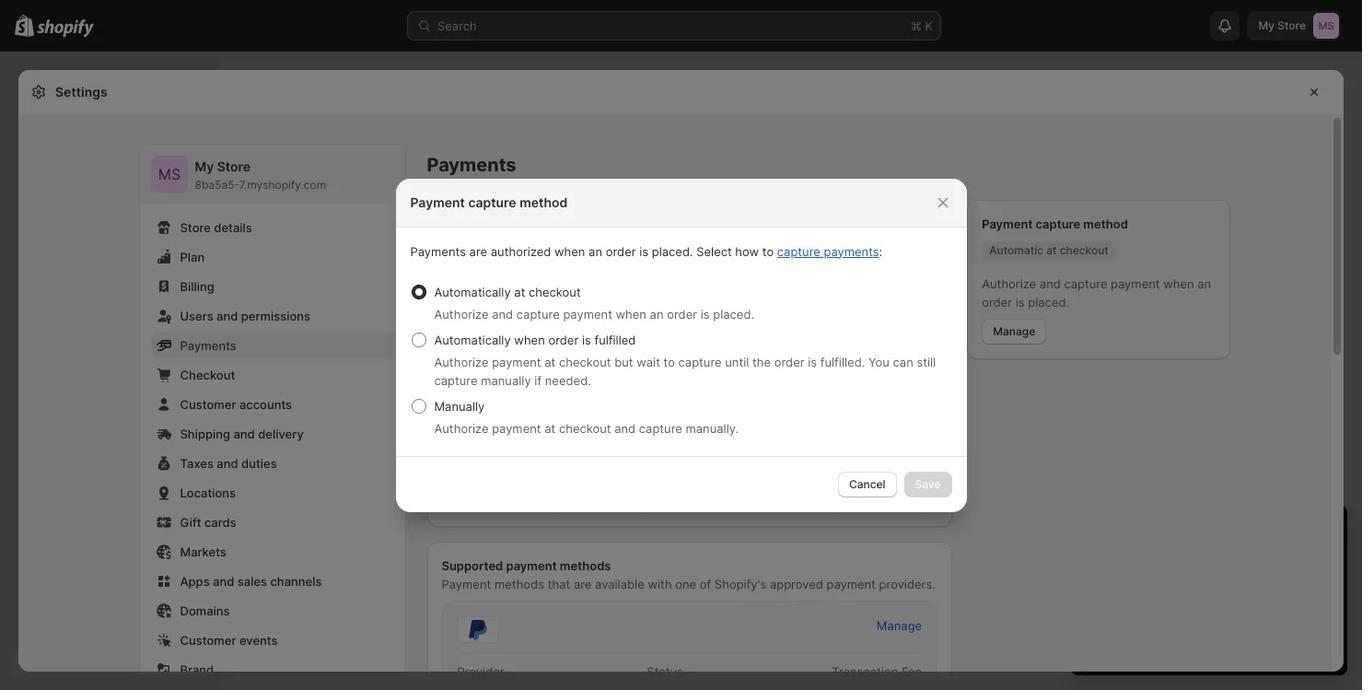 Task type: locate. For each thing, give the bounding box(es) containing it.
status
[[647, 664, 684, 679]]

0 horizontal spatial shopify
[[503, 449, 547, 464]]

at inside authorize payment at checkout but wait to capture until the order is fulfilled. you can still capture manually if needed.
[[545, 354, 556, 369]]

method inside settings dialog
[[1084, 217, 1129, 231]]

is left select
[[640, 244, 649, 258]]

store inside my store 8ba5a5-7.myshopify.com
[[217, 159, 251, 174]]

1 vertical spatial to
[[664, 354, 675, 369]]

2 customer from the top
[[180, 633, 236, 648]]

is left fulfilled.
[[808, 354, 818, 369]]

if inside authorize payment at checkout but wait to capture until the order is fulfilled. you can still capture manually if needed.
[[535, 373, 542, 388]]

0 horizontal spatial payment capture method
[[411, 194, 568, 210]]

payment capture method
[[411, 194, 568, 210], [983, 217, 1129, 231]]

activate
[[453, 449, 500, 464]]

manage link
[[866, 613, 934, 639]]

payment up automatic
[[983, 217, 1033, 231]]

my store image
[[151, 156, 188, 193]]

payments inside activate shopify payments button
[[550, 449, 607, 464]]

2 horizontal spatial placed.
[[1029, 295, 1070, 310]]

on
[[841, 496, 855, 511]]

2 automatically from the top
[[435, 332, 511, 347]]

manually.
[[686, 421, 739, 435]]

ms button
[[151, 156, 188, 193]]

0 vertical spatial are
[[470, 244, 488, 258]]

0 vertical spatial your
[[463, 261, 489, 276]]

brand link
[[151, 657, 394, 683]]

markets link
[[151, 539, 394, 565]]

0 vertical spatial customer
[[180, 397, 236, 412]]

payment capture method dialog
[[0, 178, 1363, 512]]

authorize up better
[[435, 306, 489, 321]]

payment up 'let'
[[411, 194, 465, 210]]

:
[[880, 244, 883, 258]]

users
[[180, 309, 213, 323]]

2 vertical spatial payment
[[442, 577, 491, 592]]

payments down 'let'
[[442, 279, 499, 294]]

1 horizontal spatial to
[[664, 354, 675, 369]]

1 vertical spatial if
[[573, 496, 580, 511]]

are inside payment capture method dialog
[[470, 244, 488, 258]]

0 vertical spatial methods
[[560, 558, 611, 573]]

1 vertical spatial an
[[1198, 276, 1212, 291]]

is up the manage button at the right of the page
[[1016, 295, 1025, 310]]

your right 'let'
[[463, 261, 489, 276]]

1 horizontal spatial an
[[650, 306, 664, 321]]

to
[[763, 244, 774, 258], [664, 354, 675, 369], [638, 496, 650, 511]]

store details link
[[151, 215, 394, 241]]

1 horizontal spatial store
[[217, 159, 251, 174]]

if inside settings dialog
[[573, 496, 580, 511]]

1 horizontal spatial authorize and capture payment when an order is placed.
[[983, 276, 1212, 310]]

order inside authorize payment at checkout but wait to capture until the order is fulfilled. you can still capture manually if needed.
[[775, 354, 805, 369]]

payments up checkout
[[180, 338, 237, 353]]

authorize down manually
[[435, 421, 489, 435]]

is
[[640, 244, 649, 258], [1016, 295, 1025, 310], [701, 306, 710, 321], [582, 332, 591, 347], [808, 354, 818, 369]]

let your customers pay their way with shopify payments
[[442, 261, 710, 294]]

shopify image
[[37, 19, 94, 38]]

automatically
[[435, 284, 511, 299], [435, 332, 511, 347]]

taxes and duties
[[180, 456, 277, 471]]

at right automatic
[[1047, 243, 1057, 257]]

1 vertical spatial automatically
[[435, 332, 511, 347]]

1 horizontal spatial shopify
[[666, 261, 710, 276]]

store up the 8ba5a5-
[[217, 159, 251, 174]]

authorize
[[983, 276, 1037, 291], [435, 306, 489, 321], [435, 354, 489, 369], [435, 421, 489, 435]]

0 vertical spatial store
[[217, 159, 251, 174]]

are left authorized
[[470, 244, 488, 258]]

manually
[[481, 373, 531, 388]]

your down the cancel
[[859, 496, 884, 511]]

customer down domains
[[180, 633, 236, 648]]

payment capture method up shopify payments image
[[411, 194, 568, 210]]

⌘
[[911, 18, 922, 33]]

authorize and capture payment when an order is placed. inside settings dialog
[[983, 276, 1212, 310]]

0 vertical spatial manage
[[994, 324, 1036, 338]]

authorize up easy at left bottom
[[435, 354, 489, 369]]

shipping
[[180, 427, 230, 441]]

payments inside payments link
[[180, 338, 237, 353]]

1 vertical spatial shopify
[[503, 449, 547, 464]]

with left "one"
[[648, 577, 672, 592]]

cashflow
[[537, 403, 588, 417]]

0 vertical spatial if
[[535, 373, 542, 388]]

to right wait
[[664, 354, 675, 369]]

1 customer from the top
[[180, 397, 236, 412]]

method up shopify payments image
[[520, 194, 568, 210]]

1 horizontal spatial are
[[574, 577, 592, 592]]

0 vertical spatial method
[[520, 194, 568, 210]]

0 vertical spatial to
[[763, 244, 774, 258]]

authorize down automatic
[[983, 276, 1037, 291]]

are
[[470, 244, 488, 258], [574, 577, 592, 592]]

transaction fee
[[832, 664, 923, 679]]

1 vertical spatial customer
[[180, 633, 236, 648]]

1 horizontal spatial methods
[[560, 558, 611, 573]]

customer accounts link
[[151, 392, 394, 417]]

0 horizontal spatial your
[[463, 261, 489, 276]]

cancel button
[[838, 471, 897, 497]]

when
[[555, 244, 586, 258], [1164, 276, 1195, 291], [616, 306, 647, 321], [515, 332, 545, 347]]

checkout
[[1060, 243, 1109, 257], [529, 284, 581, 299], [502, 346, 554, 360], [559, 354, 611, 369], [559, 421, 611, 435]]

1 horizontal spatial payment capture method
[[983, 217, 1129, 231]]

authorize and capture payment when an order is placed. down automatic at checkout
[[983, 276, 1212, 310]]

at up easy chargeback management
[[545, 354, 556, 369]]

payment inside dialog
[[411, 194, 465, 210]]

2 vertical spatial to
[[638, 496, 650, 511]]

0 vertical spatial payment
[[411, 194, 465, 210]]

2 horizontal spatial an
[[1198, 276, 1212, 291]]

payments inside payment capture method dialog
[[411, 244, 466, 258]]

if
[[535, 373, 542, 388], [573, 496, 580, 511]]

to left use
[[638, 496, 650, 511]]

and down tracking
[[615, 421, 636, 435]]

payments
[[427, 154, 517, 176], [411, 244, 466, 258], [442, 279, 499, 294], [180, 338, 237, 353], [550, 449, 607, 464]]

order right the
[[775, 354, 805, 369]]

1 horizontal spatial if
[[573, 496, 580, 511]]

2 vertical spatial an
[[650, 306, 664, 321]]

2 vertical spatial with
[[648, 577, 672, 592]]

authorize and capture payment when an order is placed. up fulfilled
[[435, 306, 755, 321]]

capture inside authorize and capture payment when an order is placed.
[[1065, 276, 1108, 291]]

0 horizontal spatial an
[[589, 244, 603, 258]]

activate shopify payments button
[[442, 441, 618, 471]]

fulfilled.
[[821, 354, 866, 369]]

manage down providers.
[[877, 618, 923, 633]]

1 vertical spatial payment capture method
[[983, 217, 1129, 231]]

0 horizontal spatial authorize and capture payment when an order is placed.
[[435, 306, 755, 321]]

chargeback
[[494, 374, 561, 389]]

how
[[736, 244, 759, 258]]

when inside authorize and capture payment when an order is placed.
[[1164, 276, 1195, 291]]

1 vertical spatial method
[[1084, 217, 1129, 231]]

competitive credit card rates
[[464, 317, 629, 332]]

apps and sales channels
[[180, 574, 322, 589]]

0 horizontal spatial manage
[[877, 618, 923, 633]]

an inside authorize and capture payment when an order is placed.
[[1198, 276, 1212, 291]]

1 vertical spatial manage
[[877, 618, 923, 633]]

use
[[653, 496, 673, 511]]

1 vertical spatial your
[[859, 496, 884, 511]]

2 horizontal spatial to
[[763, 244, 774, 258]]

with inside let your customers pay their way with shopify payments
[[637, 261, 663, 276]]

you
[[583, 496, 604, 511]]

let
[[442, 261, 460, 276]]

0 horizontal spatial are
[[470, 244, 488, 258]]

1 horizontal spatial your
[[859, 496, 884, 511]]

placed.
[[652, 244, 694, 258], [1029, 295, 1070, 310], [713, 306, 755, 321]]

1 horizontal spatial method
[[1084, 217, 1129, 231]]

customer events
[[180, 633, 278, 648]]

manage for the manage button at the right of the page
[[994, 324, 1036, 338]]

authorize for automatically when order is fulfilled
[[435, 354, 489, 369]]

authorize inside authorize payment at checkout but wait to capture until the order is fulfilled. you can still capture manually if needed.
[[435, 354, 489, 369]]

manually
[[435, 399, 485, 413]]

placed. left select
[[652, 244, 694, 258]]

manage
[[994, 324, 1036, 338], [877, 618, 923, 633]]

with down payments are authorized when an order is placed. select how to capture payments :
[[637, 261, 663, 276]]

payment capture method up automatic at checkout
[[983, 217, 1129, 231]]

manage inside button
[[994, 324, 1036, 338]]

your inside let your customers pay their way with shopify payments
[[463, 261, 489, 276]]

1 horizontal spatial manage
[[994, 324, 1036, 338]]

automatically down 'let'
[[435, 284, 511, 299]]

that
[[548, 577, 571, 592]]

checkout up needed.
[[559, 354, 611, 369]]

payment inside authorize and capture payment when an order is placed.
[[1111, 276, 1161, 291]]

rates
[[600, 317, 629, 332]]

is inside authorize payment at checkout but wait to capture until the order is fulfilled. you can still capture manually if needed.
[[808, 354, 818, 369]]

order up the manage button at the right of the page
[[983, 295, 1013, 310]]

methods left that
[[495, 577, 545, 592]]

automatically down competitive
[[435, 332, 511, 347]]

0 vertical spatial automatically
[[435, 284, 511, 299]]

and down automatic at checkout
[[1040, 276, 1061, 291]]

customer down checkout
[[180, 397, 236, 412]]

and down automatically at checkout
[[492, 306, 513, 321]]

method up automatic at checkout
[[1084, 217, 1129, 231]]

gift
[[180, 515, 201, 530]]

0 horizontal spatial to
[[638, 496, 650, 511]]

card
[[572, 317, 597, 332]]

of
[[700, 577, 712, 592]]

1 vertical spatial are
[[574, 577, 592, 592]]

1 vertical spatial with
[[623, 346, 647, 360]]

if left you
[[573, 496, 580, 511]]

0 horizontal spatial method
[[520, 194, 568, 210]]

payment down supported
[[442, 577, 491, 592]]

brand
[[180, 663, 214, 677]]

with inside supported payment methods payment methods that are available with one of shopify's approved payment providers.
[[648, 577, 672, 592]]

way
[[611, 261, 635, 276]]

0 horizontal spatial store
[[180, 220, 211, 235]]

billing
[[180, 279, 214, 294]]

at
[[1047, 243, 1057, 257], [515, 284, 526, 299], [545, 354, 556, 369], [545, 421, 556, 435]]

different
[[687, 496, 735, 511]]

store up 'plan'
[[180, 220, 211, 235]]

customer for customer accounts
[[180, 397, 236, 412]]

placed. up the manage button at the right of the page
[[1029, 295, 1070, 310]]

store.
[[887, 496, 919, 511]]

payouts and cashflow tracking
[[464, 403, 637, 417]]

capture
[[468, 194, 517, 210], [1036, 217, 1081, 231], [778, 244, 821, 258], [1065, 276, 1108, 291], [517, 306, 560, 321], [679, 354, 722, 369], [435, 373, 478, 388], [639, 421, 683, 435]]

1 vertical spatial methods
[[495, 577, 545, 592]]

shopify inside let your customers pay their way with shopify payments
[[666, 261, 710, 276]]

1 automatically from the top
[[435, 284, 511, 299]]

methods
[[560, 558, 611, 573], [495, 577, 545, 592]]

customer
[[180, 397, 236, 412], [180, 633, 236, 648]]

placed. up until
[[713, 306, 755, 321]]

checkout up chargeback
[[502, 346, 554, 360]]

3 days left in your trial element
[[1072, 554, 1348, 675]]

0 horizontal spatial if
[[535, 373, 542, 388]]

0 vertical spatial shopify
[[666, 261, 710, 276]]

needed.
[[545, 373, 591, 388]]

to right "how"
[[763, 244, 774, 258]]

payment
[[1111, 276, 1161, 291], [563, 306, 613, 321], [492, 354, 541, 369], [492, 421, 541, 435], [738, 496, 788, 511], [506, 558, 557, 573], [827, 577, 876, 592]]

automatically for and
[[435, 284, 511, 299]]

authorize payment at checkout and capture manually.
[[435, 421, 739, 435]]

payments up 'let'
[[411, 244, 466, 258]]

shopify down select
[[666, 261, 710, 276]]

users and permissions link
[[151, 303, 394, 329]]

1 horizontal spatial placed.
[[713, 306, 755, 321]]

shopify right the activate
[[503, 449, 547, 464]]

manage down automatic
[[994, 324, 1036, 338]]

but
[[615, 354, 634, 369]]

if left needed.
[[535, 373, 542, 388]]

0 vertical spatial payment capture method
[[411, 194, 568, 210]]

payments down authorize payment at checkout and capture manually.
[[550, 449, 607, 464]]

are right that
[[574, 577, 592, 592]]

methods up that
[[560, 558, 611, 573]]

with left shop
[[623, 346, 647, 360]]

customer inside "link"
[[180, 633, 236, 648]]

and down chargeback
[[513, 403, 534, 417]]

domains
[[180, 604, 230, 618]]

0 vertical spatial with
[[637, 261, 663, 276]]

payment
[[411, 194, 465, 210], [983, 217, 1033, 231], [442, 577, 491, 592]]



Task type: vqa. For each thing, say whether or not it's contained in the screenshot.


Task type: describe. For each thing, give the bounding box(es) containing it.
are inside supported payment methods payment methods that are available with one of shopify's approved payment providers.
[[574, 577, 592, 592]]

until
[[725, 354, 749, 369]]

manage button
[[983, 319, 1047, 345]]

authorize for manually
[[435, 421, 489, 435]]

want
[[607, 496, 635, 511]]

customer events link
[[151, 628, 394, 653]]

can
[[893, 354, 914, 369]]

easy
[[464, 374, 491, 389]]

duties
[[241, 456, 277, 471]]

⌘ k
[[911, 18, 934, 33]]

shopify inside activate shopify payments button
[[503, 449, 547, 464]]

plan link
[[151, 244, 394, 270]]

cards
[[205, 515, 236, 530]]

1 vertical spatial store
[[180, 220, 211, 235]]

delivery
[[258, 427, 304, 441]]

supported payment methods payment methods that are available with one of shopify's approved payment providers.
[[442, 558, 936, 592]]

payment inside authorize payment at checkout but wait to capture until the order is fulfilled. you can still capture manually if needed.
[[492, 354, 541, 369]]

payments inside let your customers pay their way with shopify payments
[[442, 279, 499, 294]]

0 horizontal spatial methods
[[495, 577, 545, 592]]

settings
[[55, 84, 108, 100]]

automatically for payment
[[435, 332, 511, 347]]

and right apps
[[213, 574, 234, 589]]

checkout inside authorize payment at checkout but wait to capture until the order is fulfilled. you can still capture manually if needed.
[[559, 354, 611, 369]]

method inside dialog
[[520, 194, 568, 210]]

apps and sales channels link
[[151, 569, 394, 594]]

at down customers
[[515, 284, 526, 299]]

at inside settings dialog
[[1047, 243, 1057, 257]]

and right the users on the left top
[[217, 309, 238, 323]]

at down payouts and cashflow tracking
[[545, 421, 556, 435]]

and inside authorize and capture payment when an order is placed.
[[1040, 276, 1061, 291]]

checkout right automatic
[[1060, 243, 1109, 257]]

better checkout conversion with shop pay
[[464, 346, 704, 360]]

customers
[[492, 261, 554, 276]]

my store 8ba5a5-7.myshopify.com
[[195, 159, 326, 192]]

gift cards
[[180, 515, 236, 530]]

taxes and duties link
[[151, 451, 394, 476]]

payouts
[[464, 403, 509, 417]]

shop settings menu element
[[140, 145, 405, 690]]

one
[[676, 577, 697, 592]]

learn more link
[[633, 449, 697, 464]]

store details
[[180, 220, 252, 235]]

credit
[[536, 317, 568, 332]]

competitive
[[464, 317, 532, 332]]

payment capture method inside settings dialog
[[983, 217, 1129, 231]]

search
[[438, 18, 477, 33]]

0 horizontal spatial placed.
[[652, 244, 694, 258]]

permissions
[[241, 309, 311, 323]]

sales
[[238, 574, 267, 589]]

checkout down cashflow
[[559, 421, 611, 435]]

pay
[[683, 346, 704, 360]]

automatically when order is fulfilled
[[435, 332, 636, 347]]

better
[[464, 346, 499, 360]]

you
[[869, 354, 890, 369]]

customer for customer events
[[180, 633, 236, 648]]

settings dialog
[[18, 70, 1345, 690]]

provider
[[458, 664, 505, 679]]

available
[[595, 577, 645, 592]]

shipping and delivery
[[180, 427, 304, 441]]

authorize inside settings dialog
[[983, 276, 1037, 291]]

placed. inside authorize and capture payment when an order is placed.
[[1029, 295, 1070, 310]]

approved
[[770, 577, 824, 592]]

shopify payments image
[[442, 215, 602, 240]]

conversion
[[558, 346, 619, 360]]

8ba5a5-
[[195, 178, 239, 192]]

and right the taxes
[[217, 456, 238, 471]]

shop
[[650, 346, 680, 360]]

a
[[677, 496, 683, 511]]

checkout link
[[151, 362, 394, 388]]

payment capture method inside dialog
[[411, 194, 568, 210]]

order inside authorize and capture payment when an order is placed.
[[983, 295, 1013, 310]]

taxes
[[180, 456, 214, 471]]

checkout
[[180, 368, 235, 382]]

automatically at checkout
[[435, 284, 581, 299]]

their
[[581, 261, 608, 276]]

k
[[926, 18, 934, 33]]

order up way
[[606, 244, 636, 258]]

pay
[[557, 261, 578, 276]]

domains link
[[151, 598, 394, 624]]

order up pay
[[667, 306, 698, 321]]

is down card on the left top of the page
[[582, 332, 591, 347]]

activate shopify payments
[[453, 449, 607, 464]]

1 vertical spatial payment
[[983, 217, 1033, 231]]

users and permissions
[[180, 309, 311, 323]]

shipping and delivery link
[[151, 421, 394, 447]]

management
[[564, 374, 638, 389]]

authorize and capture payment when an order is placed. inside payment capture method dialog
[[435, 306, 755, 321]]

payment inside supported payment methods payment methods that are available with one of shopify's approved payment providers.
[[442, 577, 491, 592]]

shopify's
[[715, 577, 767, 592]]

paypal express image
[[458, 617, 498, 643]]

to inside authorize payment at checkout but wait to capture until the order is fulfilled. you can still capture manually if needed.
[[664, 354, 675, 369]]

manage for manage link
[[877, 618, 923, 633]]

authorize for automatically at checkout
[[435, 306, 489, 321]]

authorized
[[491, 244, 551, 258]]

automatic
[[990, 243, 1044, 257]]

if you want to use a different payment provider on your store.
[[569, 496, 919, 511]]

payments link
[[151, 333, 394, 358]]

still
[[917, 354, 936, 369]]

cancel
[[850, 477, 886, 491]]

0 vertical spatial an
[[589, 244, 603, 258]]

order down credit
[[549, 332, 579, 347]]

7.myshopify.com
[[239, 178, 326, 192]]

to inside settings dialog
[[638, 496, 650, 511]]

plan
[[180, 250, 205, 264]]

payments
[[824, 244, 880, 258]]

apps
[[180, 574, 210, 589]]

the
[[753, 354, 771, 369]]

is up pay
[[701, 306, 710, 321]]

provider
[[791, 496, 838, 511]]

locations link
[[151, 480, 394, 506]]

accounts
[[240, 397, 292, 412]]

fee
[[902, 664, 923, 679]]

is inside authorize and capture payment when an order is placed.
[[1016, 295, 1025, 310]]

billing link
[[151, 274, 394, 299]]

authorize payment at checkout but wait to capture until the order is fulfilled. you can still capture manually if needed.
[[435, 354, 936, 388]]

payments up shopify payments image
[[427, 154, 517, 176]]

events
[[240, 633, 278, 648]]

tracking
[[591, 403, 637, 417]]

wait
[[637, 354, 661, 369]]

channels
[[270, 574, 322, 589]]

automatic at checkout
[[990, 243, 1109, 257]]

checkout down the pay
[[529, 284, 581, 299]]

and down "customer accounts"
[[234, 427, 255, 441]]



